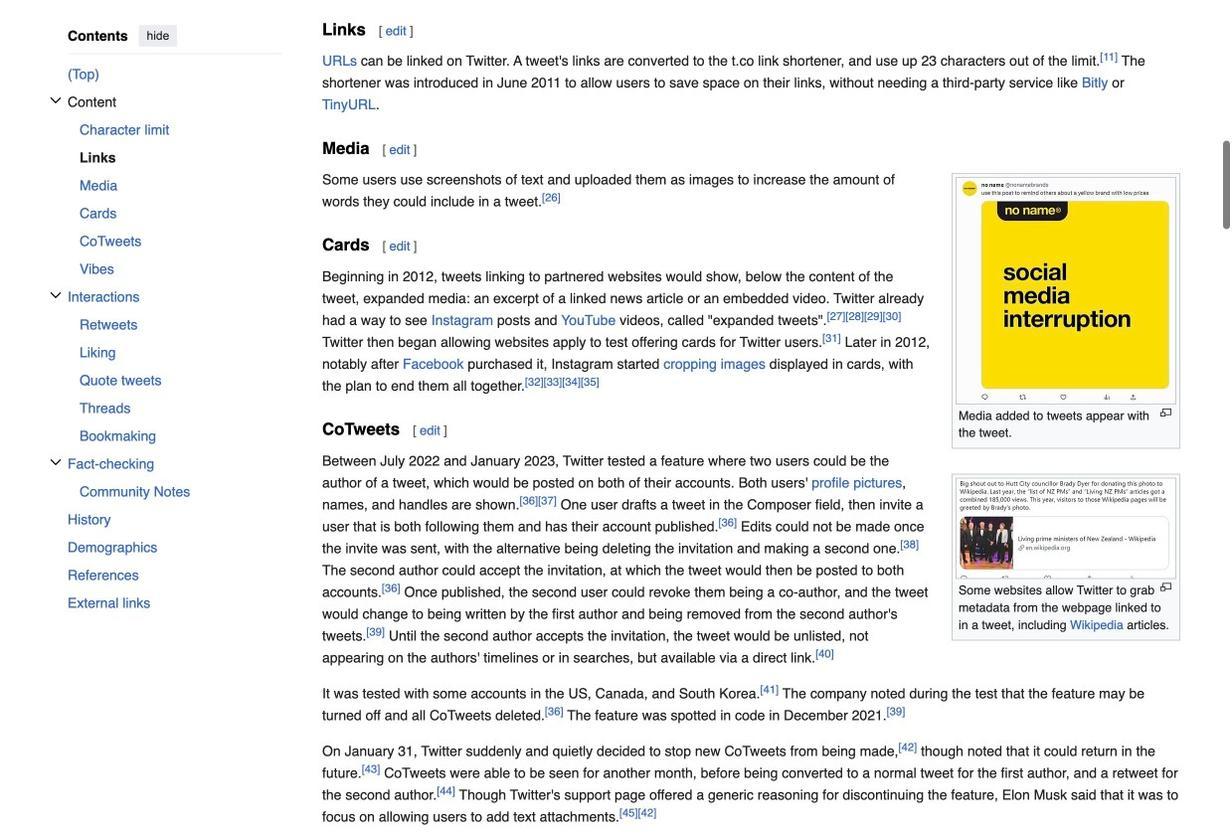 Task type: vqa. For each thing, say whether or not it's contained in the screenshot.
bottom x small image
yes



Task type: describe. For each thing, give the bounding box(es) containing it.
a screenshot of a tweet with a yellow image. image
[[956, 177, 1177, 405]]

3 x small image from the top
[[50, 456, 62, 468]]



Task type: locate. For each thing, give the bounding box(es) containing it.
0 vertical spatial x small image
[[50, 94, 62, 106]]

2 vertical spatial x small image
[[50, 456, 62, 468]]

a crop of a tweet linking to a wikipedia article, which has a card below it with the title and an image. image
[[956, 478, 1177, 579]]

2 x small image from the top
[[50, 289, 62, 301]]

1 x small image from the top
[[50, 94, 62, 106]]

1 vertical spatial x small image
[[50, 289, 62, 301]]

x small image
[[50, 94, 62, 106], [50, 289, 62, 301], [50, 456, 62, 468]]



